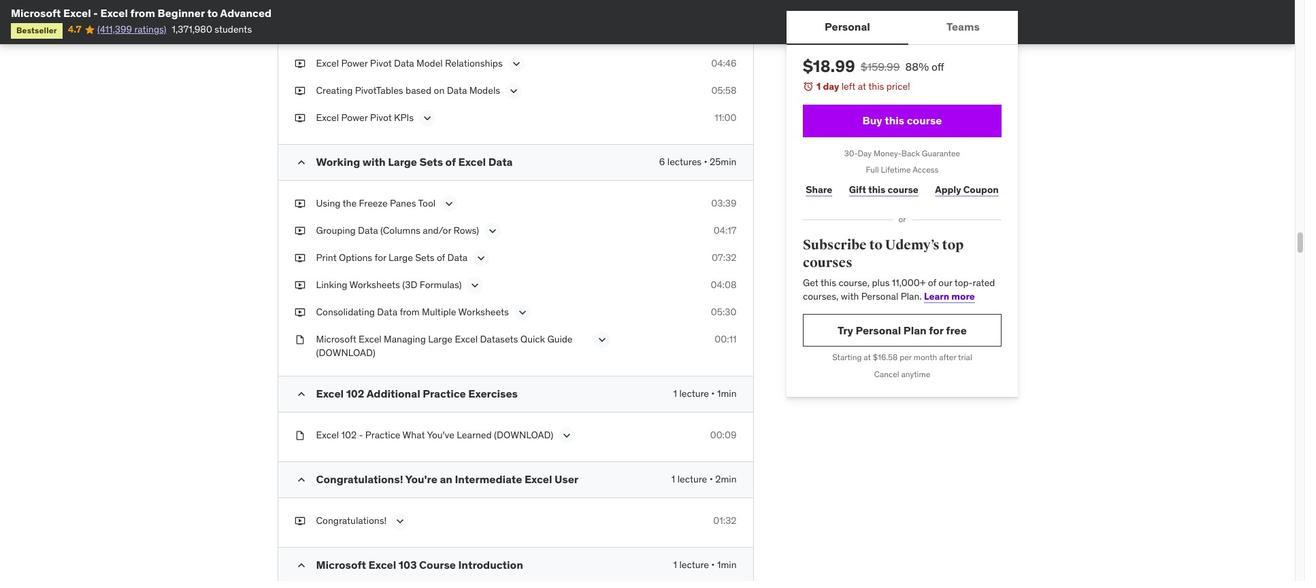 Task type: vqa. For each thing, say whether or not it's contained in the screenshot.
need
no



Task type: locate. For each thing, give the bounding box(es) containing it.
small image for microsoft
[[294, 560, 308, 573]]

tab list
[[786, 11, 1018, 45]]

day
[[823, 80, 839, 93]]

with right working
[[363, 155, 386, 169]]

0 vertical spatial course
[[907, 114, 942, 127]]

large up panes
[[388, 155, 417, 169]]

our
[[938, 277, 952, 289]]

sets down and/or on the top left of the page
[[415, 252, 435, 264]]

1 horizontal spatial for
[[929, 324, 943, 337]]

based
[[406, 84, 432, 97]]

04:08
[[711, 279, 737, 291]]

1 lecture • 1min down 01:32
[[673, 560, 737, 572]]

exercises
[[468, 387, 518, 401]]

1 lecture • 1min for microsoft excel 103 course introduction
[[673, 560, 737, 572]]

• left 2min
[[710, 474, 713, 486]]

gift this course link
[[846, 176, 921, 204]]

and/or
[[423, 225, 451, 237]]

(columns
[[380, 225, 420, 237]]

gift
[[849, 184, 866, 196]]

11:00
[[715, 112, 737, 124]]

from down the (3d
[[400, 306, 420, 319]]

1 vertical spatial microsoft
[[316, 334, 356, 346]]

1 for excel 102 additional practice exercises
[[673, 388, 677, 400]]

power for excel power pivot kpis
[[341, 112, 368, 124]]

xsmall image
[[294, 57, 305, 71], [294, 197, 305, 211], [294, 306, 305, 320], [294, 334, 305, 347]]

6 xsmall image from the top
[[294, 430, 305, 443]]

0 horizontal spatial to
[[207, 6, 218, 20]]

0 horizontal spatial from
[[130, 6, 155, 20]]

xsmall image for excel
[[294, 57, 305, 71]]

alarm image
[[803, 81, 814, 92]]

with down course,
[[841, 290, 859, 303]]

•
[[704, 156, 708, 168], [711, 388, 715, 400], [710, 474, 713, 486], [711, 560, 715, 572]]

course for gift this course
[[887, 184, 918, 196]]

this inside button
[[884, 114, 904, 127]]

0 vertical spatial worksheets
[[349, 279, 400, 291]]

microsoft inside microsoft excel managing large excel datasets quick guide (download)
[[316, 334, 356, 346]]

- left what
[[359, 430, 363, 442]]

course down lifetime
[[887, 184, 918, 196]]

0 vertical spatial 1min
[[717, 388, 737, 400]]

1 horizontal spatial from
[[400, 306, 420, 319]]

1 1 lecture • 1min from the top
[[673, 388, 737, 400]]

show lecture description image
[[510, 57, 523, 71], [469, 279, 482, 293], [595, 334, 609, 347], [560, 430, 574, 443], [393, 515, 407, 529]]

3 xsmall image from the top
[[294, 306, 305, 320]]

microsoft
[[11, 6, 61, 20], [316, 334, 356, 346], [316, 559, 366, 573]]

this up courses,
[[820, 277, 836, 289]]

0 horizontal spatial (download)
[[316, 347, 375, 359]]

1 xsmall image from the top
[[294, 57, 305, 71]]

at right 'left'
[[858, 80, 866, 93]]

0 vertical spatial at
[[858, 80, 866, 93]]

pivot for data
[[370, 57, 392, 70]]

print options for large sets of data
[[316, 252, 468, 264]]

1 vertical spatial 1min
[[717, 560, 737, 572]]

from up the ratings)
[[130, 6, 155, 20]]

worksheets
[[349, 279, 400, 291], [458, 306, 509, 319]]

xsmall image for using
[[294, 197, 305, 211]]

0 vertical spatial microsoft
[[11, 6, 61, 20]]

students
[[215, 23, 252, 36]]

practice up you've
[[423, 387, 466, 401]]

1 pivot from the top
[[370, 57, 392, 70]]

2 xsmall image from the top
[[294, 112, 305, 125]]

grouping data (columns and/or rows)
[[316, 225, 479, 237]]

practice
[[423, 387, 466, 401], [365, 430, 401, 442]]

4 small image from the top
[[294, 560, 308, 573]]

04:17
[[714, 225, 737, 237]]

$159.99
[[860, 60, 900, 73]]

0 vertical spatial practice
[[423, 387, 466, 401]]

xsmall image for grouping data (columns and/or rows)
[[294, 225, 305, 238]]

grouping
[[316, 225, 356, 237]]

1 vertical spatial of
[[437, 252, 445, 264]]

large
[[388, 155, 417, 169], [389, 252, 413, 264], [428, 334, 453, 346]]

of inside get this course, plus 11,000+ of our top-rated courses, with personal plan.
[[928, 277, 936, 289]]

0 vertical spatial for
[[375, 252, 386, 264]]

2 congratulations! from the top
[[316, 515, 387, 528]]

show lecture description image for grouping data (columns and/or rows)
[[486, 225, 500, 238]]

power down creating
[[341, 112, 368, 124]]

lecture for excel 102 additional practice exercises
[[679, 388, 709, 400]]

top
[[942, 237, 963, 254]]

show lecture description image up 103
[[393, 515, 407, 529]]

show lecture description image for creating pivottables based on data models
[[507, 84, 521, 98]]

microsoft down consolidating at the left of page
[[316, 334, 356, 346]]

1 vertical spatial lecture
[[678, 474, 707, 486]]

102 for additional
[[346, 387, 364, 401]]

day
[[858, 148, 872, 158]]

2 vertical spatial microsoft
[[316, 559, 366, 573]]

microsoft for microsoft excel - excel from beginner to advanced
[[11, 6, 61, 20]]

0 vertical spatial congratulations!
[[316, 473, 403, 487]]

excel
[[63, 6, 91, 20], [100, 6, 128, 20], [316, 57, 339, 70], [316, 112, 339, 124], [458, 155, 486, 169], [359, 334, 382, 346], [455, 334, 478, 346], [316, 387, 344, 401], [316, 430, 339, 442], [525, 473, 552, 487], [369, 559, 396, 573]]

show lecture description image right rows)
[[486, 225, 500, 238]]

plus
[[872, 277, 889, 289]]

05:58
[[711, 84, 737, 97]]

multiple
[[422, 306, 456, 319]]

practice left what
[[365, 430, 401, 442]]

personal up $16.58
[[855, 324, 901, 337]]

at left $16.58
[[863, 353, 871, 363]]

0 vertical spatial lecture
[[679, 388, 709, 400]]

xsmall image for excel power pivot kpis
[[294, 112, 305, 125]]

personal inside get this course, plus 11,000+ of our top-rated courses, with personal plan.
[[861, 290, 898, 303]]

xsmall image for consolidating
[[294, 306, 305, 320]]

worksheets up datasets at the left of page
[[458, 306, 509, 319]]

xsmall image
[[294, 84, 305, 98], [294, 112, 305, 125], [294, 225, 305, 238], [294, 252, 305, 265], [294, 279, 305, 292], [294, 430, 305, 443], [294, 515, 305, 529]]

1 vertical spatial with
[[841, 290, 859, 303]]

large down multiple
[[428, 334, 453, 346]]

1min down 01:32
[[717, 560, 737, 572]]

apply coupon button
[[932, 176, 1001, 204]]

0 horizontal spatial for
[[375, 252, 386, 264]]

working
[[316, 155, 360, 169]]

- up (411,399
[[93, 6, 98, 20]]

2 vertical spatial large
[[428, 334, 453, 346]]

2 1min from the top
[[717, 560, 737, 572]]

1 vertical spatial to
[[869, 237, 882, 254]]

to left the udemy's on the right of the page
[[869, 237, 882, 254]]

worksheets down print options for large sets of data
[[349, 279, 400, 291]]

0 horizontal spatial -
[[93, 6, 98, 20]]

try personal plan for free link
[[803, 315, 1001, 347]]

0 vertical spatial 1 lecture • 1min
[[673, 388, 737, 400]]

with inside get this course, plus 11,000+ of our top-rated courses, with personal plan.
[[841, 290, 859, 303]]

4 xsmall image from the top
[[294, 252, 305, 265]]

large down (columns
[[389, 252, 413, 264]]

0 vertical spatial with
[[363, 155, 386, 169]]

(3d
[[402, 279, 417, 291]]

3 small image from the top
[[294, 474, 308, 487]]

for left free
[[929, 324, 943, 337]]

1 horizontal spatial practice
[[423, 387, 466, 401]]

1 lecture • 1min up 00:09
[[673, 388, 737, 400]]

xsmall image for linking worksheets (3d formulas)
[[294, 279, 305, 292]]

2 vertical spatial lecture
[[679, 560, 709, 572]]

show lecture description image up user
[[560, 430, 574, 443]]

2 pivot from the top
[[370, 112, 392, 124]]

0 vertical spatial personal
[[825, 20, 870, 34]]

1 vertical spatial personal
[[861, 290, 898, 303]]

relationships
[[445, 57, 503, 70]]

this for gift
[[868, 184, 885, 196]]

show lecture description image down rows)
[[474, 252, 488, 266]]

(download) right learned
[[494, 430, 553, 442]]

working with large sets of excel data
[[316, 155, 513, 169]]

practice for exercises
[[423, 387, 466, 401]]

2 1 lecture • 1min from the top
[[673, 560, 737, 572]]

1 vertical spatial 1 lecture • 1min
[[673, 560, 737, 572]]

sets up tool
[[420, 155, 443, 169]]

$18.99 $159.99 88% off
[[803, 56, 944, 77]]

1min up 00:09
[[717, 388, 737, 400]]

using
[[316, 197, 341, 210]]

xsmall image for print options for large sets of data
[[294, 252, 305, 265]]

1,371,980 students
[[172, 23, 252, 36]]

2 power from the top
[[341, 112, 368, 124]]

the
[[343, 197, 357, 210]]

1 horizontal spatial -
[[359, 430, 363, 442]]

102 left what
[[341, 430, 357, 442]]

to inside subscribe to udemy's top courses
[[869, 237, 882, 254]]

xsmall image for microsoft
[[294, 334, 305, 347]]

free
[[946, 324, 967, 337]]

5 xsmall image from the top
[[294, 279, 305, 292]]

lecture
[[679, 388, 709, 400], [678, 474, 707, 486], [679, 560, 709, 572]]

0 vertical spatial -
[[93, 6, 98, 20]]

show lecture description image for consolidating data from multiple worksheets
[[516, 306, 529, 320]]

pivot left kpis
[[370, 112, 392, 124]]

• left 25min
[[704, 156, 708, 168]]

show lecture description image for microsoft excel managing large excel datasets quick guide (download)
[[595, 334, 609, 347]]

show lecture description image right kpis
[[421, 112, 434, 125]]

for right options
[[375, 252, 386, 264]]

1 vertical spatial for
[[929, 324, 943, 337]]

this right the gift at the top
[[868, 184, 885, 196]]

4 xsmall image from the top
[[294, 334, 305, 347]]

xsmall image for creating pivottables based on data models
[[294, 84, 305, 98]]

1 horizontal spatial worksheets
[[458, 306, 509, 319]]

show lecture description image
[[507, 84, 521, 98], [421, 112, 434, 125], [442, 197, 456, 211], [486, 225, 500, 238], [474, 252, 488, 266], [516, 306, 529, 320]]

1 small image from the top
[[294, 156, 308, 170]]

1 1min from the top
[[717, 388, 737, 400]]

show lecture description image right relationships
[[510, 57, 523, 71]]

tab list containing personal
[[786, 11, 1018, 45]]

show lecture description image for print options for large sets of data
[[474, 252, 488, 266]]

2 vertical spatial of
[[928, 277, 936, 289]]

1 vertical spatial pivot
[[370, 112, 392, 124]]

after
[[939, 353, 956, 363]]

personal down 'plus'
[[861, 290, 898, 303]]

subscribe
[[803, 237, 866, 254]]

-
[[93, 6, 98, 20], [359, 430, 363, 442]]

to up 1,371,980 students
[[207, 6, 218, 20]]

apply
[[935, 184, 961, 196]]

1 vertical spatial (download)
[[494, 430, 553, 442]]

$18.99
[[803, 56, 855, 77]]

0 vertical spatial power
[[341, 57, 368, 70]]

large inside microsoft excel managing large excel datasets quick guide (download)
[[428, 334, 453, 346]]

course up back
[[907, 114, 942, 127]]

show lecture description image right guide
[[595, 334, 609, 347]]

this for buy
[[884, 114, 904, 127]]

0 vertical spatial 102
[[346, 387, 364, 401]]

103
[[399, 559, 417, 573]]

personal up $18.99
[[825, 20, 870, 34]]

course inside button
[[907, 114, 942, 127]]

• up 00:09
[[711, 388, 715, 400]]

(download) down consolidating at the left of page
[[316, 347, 375, 359]]

gift this course
[[849, 184, 918, 196]]

1 vertical spatial at
[[863, 353, 871, 363]]

00:09
[[710, 430, 737, 442]]

2 small image from the top
[[294, 388, 308, 402]]

congratulations! for congratulations! you're an intermediate excel user
[[316, 473, 403, 487]]

an
[[440, 473, 453, 487]]

1 vertical spatial -
[[359, 430, 363, 442]]

practice for what
[[365, 430, 401, 442]]

panes
[[390, 197, 416, 210]]

data
[[394, 57, 414, 70], [447, 84, 467, 97], [488, 155, 513, 169], [358, 225, 378, 237], [447, 252, 468, 264], [377, 306, 397, 319]]

microsoft excel 103 course introduction
[[316, 559, 523, 573]]

1 horizontal spatial to
[[869, 237, 882, 254]]

1 vertical spatial 102
[[341, 430, 357, 442]]

what
[[403, 430, 425, 442]]

microsoft excel - excel from beginner to advanced
[[11, 6, 272, 20]]

models
[[469, 84, 500, 97]]

1 vertical spatial practice
[[365, 430, 401, 442]]

options
[[339, 252, 372, 264]]

microsoft left 103
[[316, 559, 366, 573]]

lifetime
[[881, 165, 911, 175]]

this right buy
[[884, 114, 904, 127]]

freeze
[[359, 197, 388, 210]]

3 xsmall image from the top
[[294, 225, 305, 238]]

1 lecture • 1min
[[673, 388, 737, 400], [673, 560, 737, 572]]

microsoft for microsoft excel managing large excel datasets quick guide (download)
[[316, 334, 356, 346]]

7 xsmall image from the top
[[294, 515, 305, 529]]

course for buy this course
[[907, 114, 942, 127]]

microsoft up bestseller
[[11, 6, 61, 20]]

0 horizontal spatial with
[[363, 155, 386, 169]]

power up creating
[[341, 57, 368, 70]]

1 vertical spatial course
[[887, 184, 918, 196]]

show lecture description image up quick
[[516, 306, 529, 320]]

small image
[[294, 156, 308, 170], [294, 388, 308, 402], [294, 474, 308, 487], [294, 560, 308, 573]]

102 left additional
[[346, 387, 364, 401]]

share button
[[803, 176, 835, 204]]

show lecture description image right tool
[[442, 197, 456, 211]]

0 vertical spatial (download)
[[316, 347, 375, 359]]

starting
[[832, 353, 862, 363]]

1 vertical spatial power
[[341, 112, 368, 124]]

1 vertical spatial large
[[389, 252, 413, 264]]

• down 01:32
[[711, 560, 715, 572]]

personal button
[[786, 11, 908, 44]]

small image for working
[[294, 156, 308, 170]]

0 horizontal spatial practice
[[365, 430, 401, 442]]

01:32
[[713, 515, 737, 528]]

show lecture description image right formulas)
[[469, 279, 482, 293]]

1 horizontal spatial with
[[841, 290, 859, 303]]

0 vertical spatial pivot
[[370, 57, 392, 70]]

1 congratulations! from the top
[[316, 473, 403, 487]]

of
[[445, 155, 456, 169], [437, 252, 445, 264], [928, 277, 936, 289]]

power for excel power pivot data model relationships
[[341, 57, 368, 70]]

course,
[[838, 277, 869, 289]]

personal
[[825, 20, 870, 34], [861, 290, 898, 303], [855, 324, 901, 337]]

30-
[[844, 148, 858, 158]]

2 xsmall image from the top
[[294, 197, 305, 211]]

• for excel 102 additional practice exercises
[[711, 388, 715, 400]]

small image for excel
[[294, 388, 308, 402]]

1 power from the top
[[341, 57, 368, 70]]

for
[[375, 252, 386, 264], [929, 324, 943, 337]]

this inside get this course, plus 11,000+ of our top-rated courses, with personal plan.
[[820, 277, 836, 289]]

microsoft excel managing large excel datasets quick guide (download)
[[316, 334, 573, 359]]

price!
[[886, 80, 910, 93]]

1 vertical spatial congratulations!
[[316, 515, 387, 528]]

using the freeze panes tool
[[316, 197, 436, 210]]

udemy's
[[885, 237, 939, 254]]

1 xsmall image from the top
[[294, 84, 305, 98]]

show lecture description image right models
[[507, 84, 521, 98]]

pivot up pivottables
[[370, 57, 392, 70]]



Task type: describe. For each thing, give the bounding box(es) containing it.
(411,399 ratings)
[[97, 23, 166, 36]]

buy this course
[[862, 114, 942, 127]]

buy
[[862, 114, 882, 127]]

show lecture description image for excel power pivot kpis
[[421, 112, 434, 125]]

money-
[[873, 148, 901, 158]]

try
[[837, 324, 853, 337]]

consolidating data from multiple worksheets
[[316, 306, 509, 319]]

0 vertical spatial of
[[445, 155, 456, 169]]

quick
[[520, 334, 545, 346]]

88%
[[905, 60, 929, 73]]

per
[[900, 353, 911, 363]]

you're
[[405, 473, 437, 487]]

learn more link
[[924, 290, 975, 303]]

0 vertical spatial large
[[388, 155, 417, 169]]

1 day left at this price!
[[816, 80, 910, 93]]

courses
[[803, 254, 852, 271]]

1min for microsoft excel 103 course introduction
[[717, 560, 737, 572]]

excel power pivot data model relationships
[[316, 57, 503, 70]]

print
[[316, 252, 337, 264]]

(411,399
[[97, 23, 132, 36]]

access
[[912, 165, 938, 175]]

managing
[[384, 334, 426, 346]]

lecture for congratulations! you're an intermediate excel user
[[678, 474, 707, 486]]

1 vertical spatial worksheets
[[458, 306, 509, 319]]

top-
[[954, 277, 973, 289]]

buy this course button
[[803, 105, 1001, 137]]

0 vertical spatial sets
[[420, 155, 443, 169]]

03:39
[[711, 197, 737, 210]]

microsoft for microsoft excel 103 course introduction
[[316, 559, 366, 573]]

6
[[659, 156, 665, 168]]

or
[[898, 214, 906, 225]]

get this course, plus 11,000+ of our top-rated courses, with personal plan.
[[803, 277, 995, 303]]

plan.
[[900, 290, 922, 303]]

0 vertical spatial from
[[130, 6, 155, 20]]

large for for
[[389, 252, 413, 264]]

at inside starting at $16.58 per month after trial cancel anytime
[[863, 353, 871, 363]]

subscribe to udemy's top courses
[[803, 237, 963, 271]]

2min
[[715, 474, 737, 486]]

personal inside button
[[825, 20, 870, 34]]

pivottables
[[355, 84, 403, 97]]

1 lecture • 1min for excel 102 additional practice exercises
[[673, 388, 737, 400]]

1 for microsoft excel 103 course introduction
[[673, 560, 677, 572]]

excel power pivot kpis
[[316, 112, 414, 124]]

2 vertical spatial personal
[[855, 324, 901, 337]]

show lecture description image for linking worksheets (3d formulas)
[[469, 279, 482, 293]]

course
[[419, 559, 456, 573]]

intermediate
[[455, 473, 522, 487]]

large for managing
[[428, 334, 453, 346]]

1,371,980
[[172, 23, 212, 36]]

• for working with large sets of excel data
[[704, 156, 708, 168]]

excel 102 additional practice exercises
[[316, 387, 518, 401]]

month
[[913, 353, 937, 363]]

learn
[[924, 290, 949, 303]]

linking worksheets (3d formulas)
[[316, 279, 462, 291]]

small image for congratulations!
[[294, 474, 308, 487]]

show lecture description image for using the freeze panes tool
[[442, 197, 456, 211]]

you've
[[427, 430, 455, 442]]

apply coupon
[[935, 184, 999, 196]]

rows)
[[454, 225, 479, 237]]

show lecture description image for excel 102 - practice what you've learned (download)
[[560, 430, 574, 443]]

congratulations! for congratulations!
[[316, 515, 387, 528]]

xsmall image for congratulations!
[[294, 515, 305, 529]]

4.7
[[68, 23, 81, 36]]

anytime
[[901, 370, 930, 380]]

plan
[[903, 324, 926, 337]]

bestseller
[[16, 25, 57, 36]]

ratings)
[[134, 23, 166, 36]]

guide
[[547, 334, 573, 346]]

- for practice
[[359, 430, 363, 442]]

consolidating
[[316, 306, 375, 319]]

04:46
[[711, 57, 737, 70]]

starting at $16.58 per month after trial cancel anytime
[[832, 353, 972, 380]]

get
[[803, 277, 818, 289]]

pivot for kpis
[[370, 112, 392, 124]]

05:30
[[711, 306, 737, 319]]

of for print options for large sets of data
[[437, 252, 445, 264]]

tool
[[418, 197, 436, 210]]

of for get this course, plus 11,000+ of our top-rated courses, with personal plan.
[[928, 277, 936, 289]]

model
[[417, 57, 443, 70]]

25min
[[710, 156, 737, 168]]

introduction
[[458, 559, 523, 573]]

additional
[[367, 387, 420, 401]]

cancel
[[874, 370, 899, 380]]

this for get
[[820, 277, 836, 289]]

teams button
[[908, 11, 1018, 44]]

show lecture description image for excel power pivot data model relationships
[[510, 57, 523, 71]]

congratulations! you're an intermediate excel user
[[316, 473, 579, 487]]

full
[[866, 165, 879, 175]]

on
[[434, 84, 445, 97]]

102 for -
[[341, 430, 357, 442]]

1 vertical spatial sets
[[415, 252, 435, 264]]

- for excel
[[93, 6, 98, 20]]

rated
[[973, 277, 995, 289]]

linking
[[316, 279, 347, 291]]

left
[[841, 80, 855, 93]]

1min for excel 102 additional practice exercises
[[717, 388, 737, 400]]

0 vertical spatial to
[[207, 6, 218, 20]]

11,000+
[[892, 277, 925, 289]]

lecture for microsoft excel 103 course introduction
[[679, 560, 709, 572]]

this down $159.99
[[868, 80, 884, 93]]

6 lectures • 25min
[[659, 156, 737, 168]]

1 horizontal spatial (download)
[[494, 430, 553, 442]]

kpis
[[394, 112, 414, 124]]

show lecture description image for congratulations!
[[393, 515, 407, 529]]

• for congratulations! you're an intermediate excel user
[[710, 474, 713, 486]]

0 horizontal spatial worksheets
[[349, 279, 400, 291]]

1 lecture • 2min
[[672, 474, 737, 486]]

1 vertical spatial from
[[400, 306, 420, 319]]

learned
[[457, 430, 492, 442]]

1 for congratulations! you're an intermediate excel user
[[672, 474, 675, 486]]

teams
[[946, 20, 980, 34]]

off
[[931, 60, 944, 73]]

back
[[901, 148, 920, 158]]

trial
[[958, 353, 972, 363]]

excel 102 - practice what you've learned (download)
[[316, 430, 553, 442]]

(download) inside microsoft excel managing large excel datasets quick guide (download)
[[316, 347, 375, 359]]

• for microsoft excel 103 course introduction
[[711, 560, 715, 572]]

xsmall image for excel 102 - practice what you've learned (download)
[[294, 430, 305, 443]]



